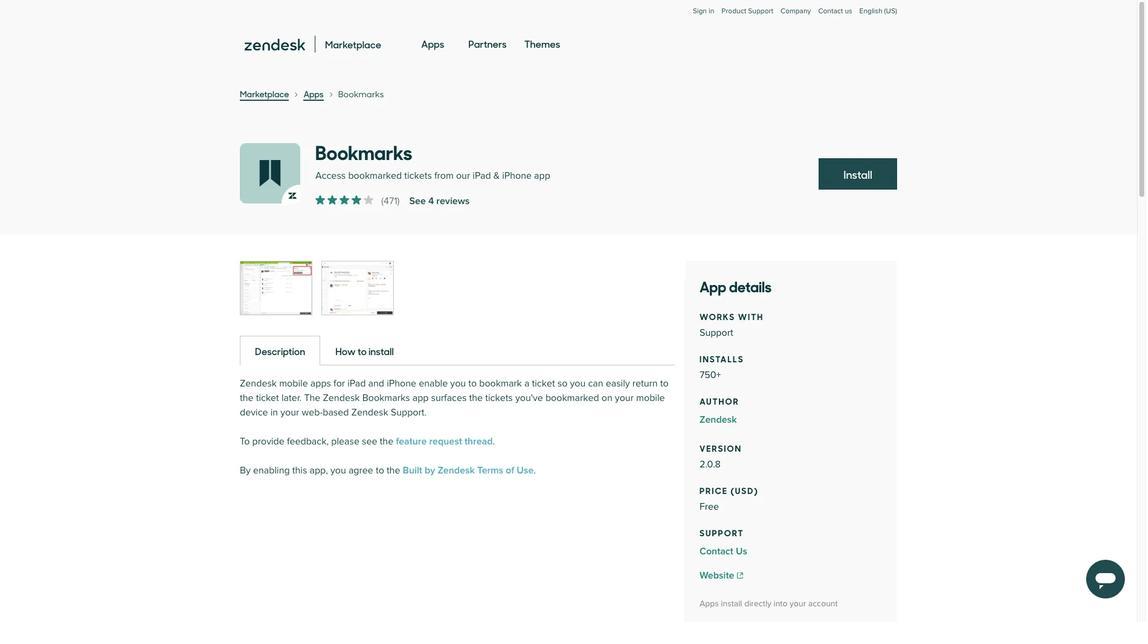 Task type: describe. For each thing, give the bounding box(es) containing it.
( 471 )
[[381, 195, 400, 207]]

works with support
[[700, 310, 764, 339]]

(us)
[[884, 7, 897, 16]]

see
[[362, 436, 377, 448]]

app details
[[700, 275, 772, 297]]

english (us)
[[860, 7, 897, 16]]

later.
[[282, 392, 302, 404]]

zendesk up device
[[240, 378, 277, 390]]

2 preview image of app image from the left
[[322, 262, 393, 315]]

web-
[[302, 407, 323, 419]]

the right see
[[380, 436, 393, 448]]

tickets inside zendesk mobile apps for ipad and iphone enable you to bookmark a ticket so you can easily return to the ticket later. the zendesk bookmarks app surfaces the tickets you've bookmarked on your mobile device in your web-based zendesk support.
[[485, 392, 513, 404]]

product
[[722, 7, 746, 16]]

in inside "global-navigation-secondary" element
[[709, 7, 714, 16]]

website link
[[700, 569, 882, 583]]

request
[[429, 436, 462, 448]]

to right return
[[660, 378, 669, 390]]

themes link
[[524, 27, 560, 62]]

install inside tab list
[[369, 344, 394, 358]]

by enabling this app, you agree to the built by zendesk terms of use .
[[240, 465, 536, 477]]

to provide feedback, please see the feature request thread .
[[240, 436, 495, 448]]

1 horizontal spatial ticket
[[532, 378, 555, 390]]

contact for contact us
[[818, 7, 843, 16]]

feature
[[396, 436, 427, 448]]

based
[[323, 407, 349, 419]]

to right agree
[[376, 465, 384, 477]]

price (usd) free
[[700, 484, 759, 513]]

account
[[808, 599, 838, 609]]

support inside "global-navigation-secondary" element
[[748, 7, 773, 16]]

feature request thread link
[[396, 436, 493, 448]]

by
[[240, 465, 251, 477]]

english
[[860, 7, 882, 16]]

iphone inside zendesk mobile apps for ipad and iphone enable you to bookmark a ticket so you can easily return to the ticket later. the zendesk bookmarks app surfaces the tickets you've bookmarked on your mobile device in your web-based zendesk support.
[[387, 378, 416, 390]]

enabling
[[253, 465, 290, 477]]

easily
[[606, 378, 630, 390]]

1 horizontal spatial your
[[615, 392, 634, 404]]

750+
[[700, 369, 721, 381]]

reviews
[[436, 195, 470, 207]]

company link
[[781, 7, 811, 28]]

version
[[700, 442, 742, 454]]

with
[[738, 310, 764, 323]]

into
[[774, 599, 788, 609]]

installs 750+
[[700, 352, 744, 381]]

0 horizontal spatial you
[[330, 465, 346, 477]]

2 horizontal spatial you
[[570, 378, 586, 390]]

price
[[700, 484, 728, 497]]

1 vertical spatial ticket
[[256, 392, 279, 404]]

by
[[425, 465, 435, 477]]

author
[[700, 395, 739, 407]]

zendesk right by
[[438, 465, 475, 477]]

zendesk image
[[245, 39, 305, 51]]

to
[[240, 436, 250, 448]]

contact us
[[700, 546, 747, 558]]

built by zendesk terms of use link
[[403, 465, 534, 477]]

0 vertical spatial .
[[493, 436, 495, 448]]

description
[[255, 344, 305, 358]]

app,
[[310, 465, 328, 477]]

1 horizontal spatial apps link
[[421, 27, 444, 62]]

product support link
[[722, 7, 773, 16]]

and
[[368, 378, 384, 390]]

free
[[700, 501, 719, 513]]

zendesk mobile apps for ipad and iphone enable you to bookmark a ticket so you can easily return to the ticket later. the zendesk bookmarks app surfaces the tickets you've bookmarked on your mobile device in your web-based zendesk support.
[[240, 378, 669, 419]]

us
[[845, 7, 852, 16]]

0 horizontal spatial your
[[280, 407, 299, 419]]

app
[[700, 275, 726, 297]]

built
[[403, 465, 422, 477]]

app inside zendesk mobile apps for ipad and iphone enable you to bookmark a ticket so you can easily return to the ticket later. the zendesk bookmarks app surfaces the tickets you've bookmarked on your mobile device in your web-based zendesk support.
[[412, 392, 429, 404]]

us
[[736, 546, 747, 558]]

(usd)
[[731, 484, 759, 497]]

2 vertical spatial support
[[700, 526, 744, 539]]

on
[[602, 392, 613, 404]]

zendesk down author
[[700, 414, 737, 426]]

works
[[700, 310, 735, 323]]

contact us
[[818, 7, 852, 16]]

thread
[[465, 436, 493, 448]]

enable
[[419, 378, 448, 390]]

the left the built
[[387, 465, 400, 477]]

how to install
[[335, 344, 394, 358]]

details
[[729, 275, 772, 297]]

support inside works with support
[[700, 327, 733, 339]]

in inside zendesk mobile apps for ipad and iphone enable you to bookmark a ticket so you can easily return to the ticket later. the zendesk bookmarks app surfaces the tickets you've bookmarked on your mobile device in your web-based zendesk support.
[[271, 407, 278, 419]]

feedback,
[[287, 436, 329, 448]]

support.
[[391, 407, 427, 419]]

iphone inside bookmarks access bookmarked tickets from our ipad & iphone app
[[502, 170, 532, 182]]

you've
[[515, 392, 543, 404]]

the
[[304, 392, 320, 404]]

1 star fill image from the left
[[315, 195, 325, 205]]

sign
[[693, 7, 707, 16]]

company
[[781, 7, 811, 16]]

website
[[700, 570, 734, 582]]

apps install directly into your account
[[700, 599, 838, 609]]

1 horizontal spatial install
[[721, 599, 742, 609]]

global-navigation-secondary element
[[240, 0, 897, 28]]

contact us link
[[818, 7, 852, 16]]

the right surfaces
[[469, 392, 483, 404]]

partners
[[468, 37, 507, 50]]

this
[[292, 465, 307, 477]]

(
[[381, 195, 384, 207]]

english (us) link
[[860, 7, 897, 28]]

contact for contact us
[[700, 546, 733, 558]]

terms
[[477, 465, 503, 477]]

zendesk link
[[700, 413, 882, 427]]

471
[[384, 195, 397, 207]]

1 vertical spatial apps
[[304, 88, 324, 100]]

3 star fill image from the left
[[352, 195, 361, 205]]

product support
[[722, 7, 773, 16]]

bookmarks access bookmarked tickets from our ipad & iphone app
[[315, 137, 550, 182]]

contact us link
[[700, 544, 882, 559]]



Task type: vqa. For each thing, say whether or not it's contained in the screenshot.
the bottom Apps
yes



Task type: locate. For each thing, give the bounding box(es) containing it.
0 vertical spatial mobile
[[279, 378, 308, 390]]

2 vertical spatial bookmarks
[[362, 392, 410, 404]]

1 vertical spatial .
[[534, 465, 536, 477]]

1 horizontal spatial app
[[534, 170, 550, 182]]

agree
[[349, 465, 373, 477]]

0 vertical spatial tickets
[[404, 170, 432, 182]]

ipad left &
[[473, 170, 491, 182]]

surfaces
[[431, 392, 467, 404]]

0 vertical spatial support
[[748, 7, 773, 16]]

tab list containing description
[[240, 335, 675, 366]]

app up 'support.'
[[412, 392, 429, 404]]

apps link right marketplace link
[[304, 88, 324, 101]]

marketplace link
[[240, 88, 289, 101]]

1 horizontal spatial ipad
[[473, 170, 491, 182]]

bookmark
[[479, 378, 522, 390]]

sign in
[[693, 7, 714, 16]]

marketplace
[[240, 88, 289, 100]]

0 vertical spatial bookmarked
[[348, 170, 402, 182]]

1 preview image of app image from the left
[[240, 262, 312, 315]]

partners link
[[468, 27, 507, 62]]

0 horizontal spatial star fill image
[[327, 195, 337, 205]]

0 vertical spatial your
[[615, 392, 634, 404]]

apps for the rightmost apps link
[[421, 37, 444, 50]]

app inside bookmarks access bookmarked tickets from our ipad & iphone app
[[534, 170, 550, 182]]

your
[[615, 392, 634, 404], [280, 407, 299, 419], [790, 599, 806, 609]]

1 horizontal spatial star fill image
[[364, 195, 373, 205]]

contact left us at the top right of page
[[818, 7, 843, 16]]

provide
[[252, 436, 284, 448]]

bookmarked inside bookmarks access bookmarked tickets from our ipad & iphone app
[[348, 170, 402, 182]]

how
[[335, 344, 356, 358]]

please
[[331, 436, 359, 448]]

0 horizontal spatial ipad
[[348, 378, 366, 390]]

see 4 reviews link
[[409, 194, 470, 208]]

1 horizontal spatial mobile
[[636, 392, 665, 404]]

1 star fill image from the left
[[327, 195, 337, 205]]

preview image of app image
[[240, 262, 312, 315], [322, 262, 393, 315]]

)
[[397, 195, 400, 207]]

contact up website
[[700, 546, 733, 558]]

0 horizontal spatial preview image of app image
[[240, 262, 312, 315]]

bookmarked up (
[[348, 170, 402, 182]]

apps link left partners link on the left top
[[421, 27, 444, 62]]

1 vertical spatial apps link
[[304, 88, 324, 101]]

to right how
[[358, 344, 367, 358]]

0 horizontal spatial star fill image
[[315, 195, 325, 205]]

you
[[450, 378, 466, 390], [570, 378, 586, 390], [330, 465, 346, 477]]

version 2.0.8
[[700, 442, 742, 471]]

tab list
[[240, 335, 675, 366]]

zendesk down for
[[323, 392, 360, 404]]

2.0.8
[[700, 459, 721, 471]]

1 vertical spatial bookmarked
[[546, 392, 599, 404]]

support up 'contact us'
[[700, 526, 744, 539]]

tickets up see
[[404, 170, 432, 182]]

tickets
[[404, 170, 432, 182], [485, 392, 513, 404]]

0 horizontal spatial iphone
[[387, 378, 416, 390]]

1 horizontal spatial apps
[[421, 37, 444, 50]]

you right so
[[570, 378, 586, 390]]

apps
[[310, 378, 331, 390]]

install left directly
[[721, 599, 742, 609]]

a
[[524, 378, 530, 390]]

iphone right &
[[502, 170, 532, 182]]

1 horizontal spatial iphone
[[502, 170, 532, 182]]

can
[[588, 378, 603, 390]]

apps down website
[[700, 599, 719, 609]]

0 vertical spatial in
[[709, 7, 714, 16]]

1 horizontal spatial tickets
[[485, 392, 513, 404]]

1 vertical spatial support
[[700, 327, 733, 339]]

0 vertical spatial bookmarks
[[338, 88, 384, 100]]

tickets down "bookmark"
[[485, 392, 513, 404]]

directly
[[744, 599, 772, 609]]

1 horizontal spatial in
[[709, 7, 714, 16]]

0 horizontal spatial ticket
[[256, 392, 279, 404]]

bookmarked inside zendesk mobile apps for ipad and iphone enable you to bookmark a ticket so you can easily return to the ticket later. the zendesk bookmarks app surfaces the tickets you've bookmarked on your mobile device in your web-based zendesk support.
[[546, 392, 599, 404]]

app right &
[[534, 170, 550, 182]]

1 vertical spatial bookmarks
[[315, 137, 412, 166]]

0 vertical spatial apps link
[[421, 27, 444, 62]]

your down easily
[[615, 392, 634, 404]]

the up device
[[240, 392, 253, 404]]

tickets inside bookmarks access bookmarked tickets from our ipad & iphone app
[[404, 170, 432, 182]]

1 horizontal spatial .
[[534, 465, 536, 477]]

ipad inside bookmarks access bookmarked tickets from our ipad & iphone app
[[473, 170, 491, 182]]

0 vertical spatial ticket
[[532, 378, 555, 390]]

1 vertical spatial ipad
[[348, 378, 366, 390]]

2 vertical spatial your
[[790, 599, 806, 609]]

apps left partners
[[421, 37, 444, 50]]

iphone
[[502, 170, 532, 182], [387, 378, 416, 390]]

support down "works"
[[700, 327, 733, 339]]

bookmarks for bookmarks access bookmarked tickets from our ipad & iphone app
[[315, 137, 412, 166]]

see 4 reviews
[[409, 195, 470, 207]]

your right into
[[790, 599, 806, 609]]

star fill image
[[327, 195, 337, 205], [364, 195, 373, 205]]

ticket up device
[[256, 392, 279, 404]]

installs
[[700, 352, 744, 365]]

. right of
[[534, 465, 536, 477]]

bookmarks for bookmarks
[[338, 88, 384, 100]]

0 horizontal spatial apps link
[[304, 88, 324, 101]]

for
[[334, 378, 345, 390]]

in right sign
[[709, 7, 714, 16]]

2 star fill image from the left
[[364, 195, 373, 205]]

zendesk up see
[[351, 407, 388, 419]]

0 horizontal spatial contact
[[700, 546, 733, 558]]

from
[[434, 170, 454, 182]]

0 horizontal spatial mobile
[[279, 378, 308, 390]]

bookmarks
[[338, 88, 384, 100], [315, 137, 412, 166], [362, 392, 410, 404]]

you up surfaces
[[450, 378, 466, 390]]

sign in link
[[693, 7, 714, 16]]

2 horizontal spatial apps
[[700, 599, 719, 609]]

1 vertical spatial your
[[280, 407, 299, 419]]

1 vertical spatial mobile
[[636, 392, 665, 404]]

star fill image
[[315, 195, 325, 205], [340, 195, 349, 205], [352, 195, 361, 205]]

apps right marketplace
[[304, 88, 324, 100]]

2 horizontal spatial your
[[790, 599, 806, 609]]

to left "bookmark"
[[468, 378, 477, 390]]

install button
[[819, 158, 897, 190]]

install up and
[[369, 344, 394, 358]]

1 vertical spatial iphone
[[387, 378, 416, 390]]

0 horizontal spatial app
[[412, 392, 429, 404]]

ipad inside zendesk mobile apps for ipad and iphone enable you to bookmark a ticket so you can easily return to the ticket later. the zendesk bookmarks app surfaces the tickets you've bookmarked on your mobile device in your web-based zendesk support.
[[348, 378, 366, 390]]

0 horizontal spatial tickets
[[404, 170, 432, 182]]

iphone right and
[[387, 378, 416, 390]]

1 vertical spatial install
[[721, 599, 742, 609]]

star fill image left (
[[364, 195, 373, 205]]

support right product
[[748, 7, 773, 16]]

device
[[240, 407, 268, 419]]

install
[[369, 344, 394, 358], [721, 599, 742, 609]]

1 vertical spatial in
[[271, 407, 278, 419]]

in right device
[[271, 407, 278, 419]]

mobile down return
[[636, 392, 665, 404]]

0 horizontal spatial in
[[271, 407, 278, 419]]

1 vertical spatial contact
[[700, 546, 733, 558]]

2 horizontal spatial star fill image
[[352, 195, 361, 205]]

0 vertical spatial apps
[[421, 37, 444, 50]]

bookmarked
[[348, 170, 402, 182], [546, 392, 599, 404]]

ipad right for
[[348, 378, 366, 390]]

1 horizontal spatial preview image of app image
[[322, 262, 393, 315]]

1 horizontal spatial contact
[[818, 7, 843, 16]]

your down "later."
[[280, 407, 299, 419]]

0 horizontal spatial apps
[[304, 88, 324, 100]]

star fill image down access
[[327, 195, 337, 205]]

0 vertical spatial app
[[534, 170, 550, 182]]

0 vertical spatial contact
[[818, 7, 843, 16]]

bookmarked down so
[[546, 392, 599, 404]]

0 vertical spatial iphone
[[502, 170, 532, 182]]

apps
[[421, 37, 444, 50], [304, 88, 324, 100], [700, 599, 719, 609]]

themes
[[524, 37, 560, 50]]

ipad
[[473, 170, 491, 182], [348, 378, 366, 390]]

0 horizontal spatial bookmarked
[[348, 170, 402, 182]]

2 star fill image from the left
[[340, 195, 349, 205]]

see
[[409, 195, 426, 207]]

0 horizontal spatial .
[[493, 436, 495, 448]]

1 horizontal spatial star fill image
[[340, 195, 349, 205]]

1 vertical spatial tickets
[[485, 392, 513, 404]]

4
[[428, 195, 434, 207]]

contact inside "global-navigation-secondary" element
[[818, 7, 843, 16]]

the
[[240, 392, 253, 404], [469, 392, 483, 404], [380, 436, 393, 448], [387, 465, 400, 477]]

. up terms
[[493, 436, 495, 448]]

contact
[[818, 7, 843, 16], [700, 546, 733, 558]]

0 horizontal spatial install
[[369, 344, 394, 358]]

2 vertical spatial apps
[[700, 599, 719, 609]]

to
[[358, 344, 367, 358], [468, 378, 477, 390], [660, 378, 669, 390], [376, 465, 384, 477]]

return
[[632, 378, 658, 390]]

mobile up "later."
[[279, 378, 308, 390]]

bookmarks inside bookmarks access bookmarked tickets from our ipad & iphone app
[[315, 137, 412, 166]]

apps link
[[421, 27, 444, 62], [304, 88, 324, 101]]

zendesk
[[240, 378, 277, 390], [323, 392, 360, 404], [351, 407, 388, 419], [700, 414, 737, 426], [438, 465, 475, 477]]

use
[[517, 465, 534, 477]]

1 vertical spatial app
[[412, 392, 429, 404]]

apps for apps install directly into your account
[[700, 599, 719, 609]]

mobile
[[279, 378, 308, 390], [636, 392, 665, 404]]

ticket
[[532, 378, 555, 390], [256, 392, 279, 404]]

you right app,
[[330, 465, 346, 477]]

of
[[506, 465, 514, 477]]

bookmarks inside zendesk mobile apps for ipad and iphone enable you to bookmark a ticket so you can easily return to the ticket later. the zendesk bookmarks app surfaces the tickets you've bookmarked on your mobile device in your web-based zendesk support.
[[362, 392, 410, 404]]

install
[[844, 167, 872, 182]]

1 horizontal spatial you
[[450, 378, 466, 390]]

1 horizontal spatial bookmarked
[[546, 392, 599, 404]]

0 vertical spatial install
[[369, 344, 394, 358]]

0 vertical spatial ipad
[[473, 170, 491, 182]]

ticket right a
[[532, 378, 555, 390]]

our
[[456, 170, 470, 182]]



